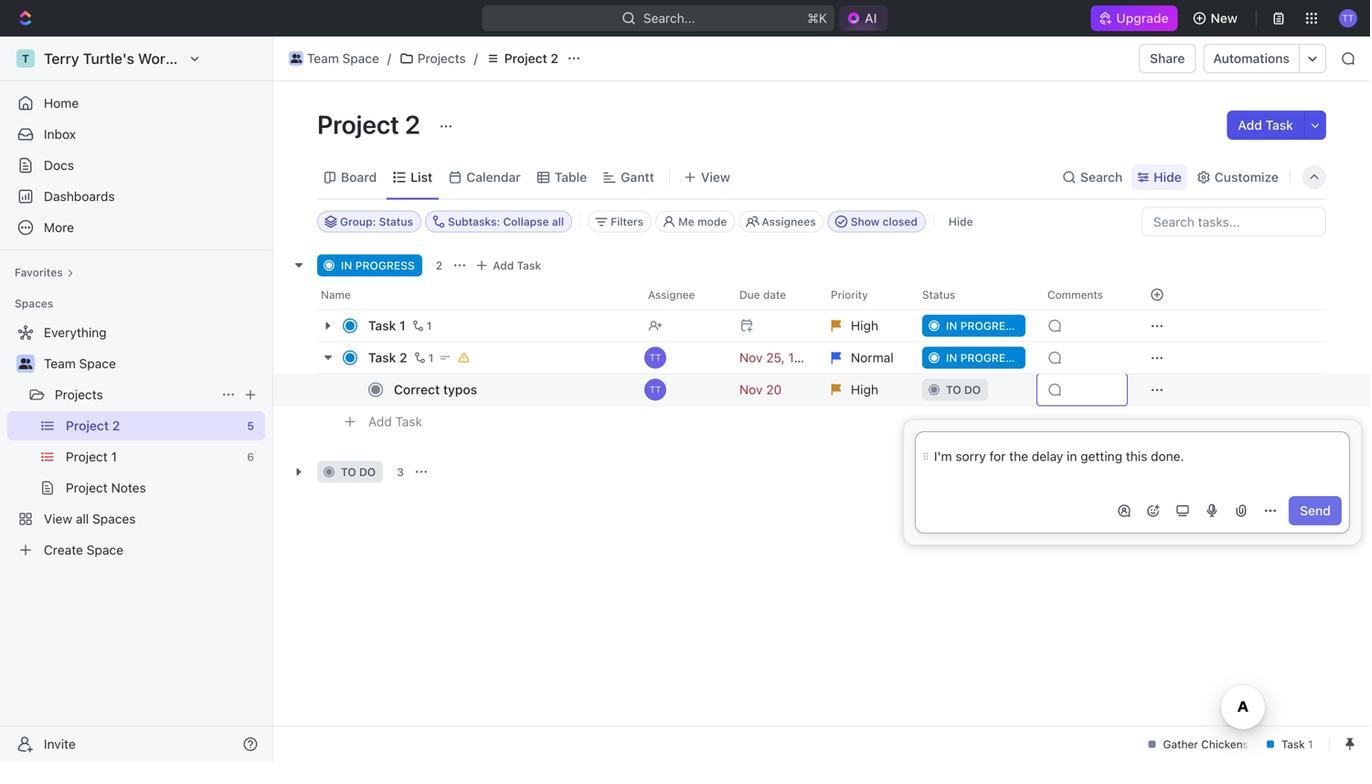 Task type: describe. For each thing, give the bounding box(es) containing it.
correct typos
[[394, 382, 477, 397]]

projects link inside tree
[[55, 380, 214, 410]]

favorites
[[15, 266, 63, 279]]

search
[[1081, 170, 1123, 185]]

1 up the task 2
[[400, 318, 406, 333]]

docs
[[44, 158, 74, 173]]

new
[[1211, 11, 1238, 26]]

table link
[[551, 165, 587, 190]]

customize
[[1215, 170, 1279, 185]]

inbox
[[44, 127, 76, 142]]

list
[[411, 170, 433, 185]]

1 button for 2
[[411, 349, 436, 367]]

search button
[[1057, 165, 1129, 190]]

2 horizontal spatial add
[[1239, 118, 1263, 133]]

getting
[[1081, 449, 1123, 464]]

project 2 inside 'link'
[[504, 51, 559, 66]]

to
[[341, 466, 356, 479]]

1 horizontal spatial team space
[[307, 51, 379, 66]]

table
[[555, 170, 587, 185]]

1 vertical spatial add task
[[493, 259, 541, 272]]

in progress
[[341, 259, 415, 272]]

docs link
[[7, 151, 265, 180]]

home
[[44, 96, 79, 111]]

progress
[[355, 259, 415, 272]]

delay
[[1032, 449, 1064, 464]]

team space inside tree
[[44, 356, 116, 371]]

do
[[359, 466, 376, 479]]

0 vertical spatial team
[[307, 51, 339, 66]]

team inside tree
[[44, 356, 76, 371]]

dashboards
[[44, 189, 115, 204]]

send
[[1300, 503, 1331, 519]]

new button
[[1186, 4, 1249, 33]]

0 horizontal spatial in
[[341, 259, 352, 272]]

space inside tree
[[79, 356, 116, 371]]

2 inside 'link'
[[551, 51, 559, 66]]

board
[[341, 170, 377, 185]]

inbox link
[[7, 120, 265, 149]]

send button
[[1289, 497, 1342, 526]]

3
[[397, 466, 404, 479]]

the
[[1010, 449, 1029, 464]]

correct typos link
[[390, 377, 634, 403]]

⌘k
[[808, 11, 828, 26]]

gantt
[[621, 170, 655, 185]]

0 vertical spatial add task
[[1239, 118, 1294, 133]]

hide inside hide button
[[949, 215, 974, 228]]

search...
[[644, 11, 696, 26]]

share
[[1150, 51, 1185, 66]]

Search tasks... text field
[[1143, 208, 1326, 235]]

0 vertical spatial space
[[343, 51, 379, 66]]

0 horizontal spatial project
[[317, 109, 400, 139]]

project 2 link
[[482, 48, 563, 69]]

1 button for 1
[[409, 317, 435, 335]]

task 2
[[369, 350, 407, 365]]

0 horizontal spatial project 2
[[317, 109, 426, 139]]

1 vertical spatial add task button
[[471, 255, 549, 277]]

user group image
[[19, 358, 32, 369]]

i'm sorry for the delay in getting this done.
[[935, 449, 1185, 464]]

share button
[[1139, 44, 1196, 73]]

gantt link
[[617, 165, 655, 190]]



Task type: vqa. For each thing, say whether or not it's contained in the screenshot.
rightmost THE ADD TASK
yes



Task type: locate. For each thing, give the bounding box(es) containing it.
0 horizontal spatial projects link
[[55, 380, 214, 410]]

in left the 'progress'
[[341, 259, 352, 272]]

1 vertical spatial projects link
[[55, 380, 214, 410]]

tree inside 'sidebar' navigation
[[7, 318, 265, 565]]

team space link
[[284, 48, 384, 69], [44, 349, 262, 379]]

add up the do
[[369, 414, 392, 429]]

2 horizontal spatial add task button
[[1228, 111, 1305, 140]]

automations button
[[1205, 45, 1299, 72]]

1 horizontal spatial hide
[[1154, 170, 1182, 185]]

1 vertical spatial team space
[[44, 356, 116, 371]]

in
[[341, 259, 352, 272], [1067, 449, 1078, 464]]

team right user group icon in the top of the page
[[44, 356, 76, 371]]

1 horizontal spatial add task
[[493, 259, 541, 272]]

0 vertical spatial projects
[[418, 51, 466, 66]]

2 vertical spatial add
[[369, 414, 392, 429]]

1 horizontal spatial project 2
[[504, 51, 559, 66]]

add task button
[[1228, 111, 1305, 140], [471, 255, 549, 277], [360, 411, 430, 433]]

0 vertical spatial projects link
[[395, 48, 471, 69]]

add task button down calendar
[[471, 255, 549, 277]]

calendar link
[[463, 165, 521, 190]]

space
[[343, 51, 379, 66], [79, 356, 116, 371]]

1 button
[[409, 317, 435, 335], [411, 349, 436, 367]]

projects inside 'sidebar' navigation
[[55, 387, 103, 402]]

projects link
[[395, 48, 471, 69], [55, 380, 214, 410]]

tree
[[7, 318, 265, 565]]

add
[[1239, 118, 1263, 133], [493, 259, 514, 272], [369, 414, 392, 429]]

tree containing team space
[[7, 318, 265, 565]]

1 vertical spatial 1 button
[[411, 349, 436, 367]]

0 horizontal spatial add
[[369, 414, 392, 429]]

1 horizontal spatial in
[[1067, 449, 1078, 464]]

user group image
[[291, 54, 302, 63]]

task 1
[[369, 318, 406, 333]]

1 vertical spatial projects
[[55, 387, 103, 402]]

add down calendar 'link' on the left top of page
[[493, 259, 514, 272]]

1 vertical spatial project
[[317, 109, 400, 139]]

space right user group icon in the top of the page
[[79, 356, 116, 371]]

0 vertical spatial add
[[1239, 118, 1263, 133]]

space right user group image in the left top of the page
[[343, 51, 379, 66]]

spaces
[[15, 297, 53, 310]]

automations
[[1214, 51, 1290, 66]]

1 vertical spatial team
[[44, 356, 76, 371]]

board link
[[337, 165, 377, 190]]

1 up correct typos
[[428, 352, 434, 364]]

1 for task 1
[[427, 320, 432, 332]]

1
[[400, 318, 406, 333], [427, 320, 432, 332], [428, 352, 434, 364]]

0 horizontal spatial hide
[[949, 215, 974, 228]]

dashboards link
[[7, 182, 265, 211]]

hide button
[[942, 211, 981, 233]]

0 horizontal spatial team space link
[[44, 349, 262, 379]]

0 vertical spatial project 2
[[504, 51, 559, 66]]

1 vertical spatial project 2
[[317, 109, 426, 139]]

project
[[504, 51, 548, 66], [317, 109, 400, 139]]

1 vertical spatial in
[[1067, 449, 1078, 464]]

1 / from the left
[[388, 51, 391, 66]]

0 horizontal spatial /
[[388, 51, 391, 66]]

in right delay
[[1067, 449, 1078, 464]]

team space right user group icon in the top of the page
[[44, 356, 116, 371]]

1 horizontal spatial projects
[[418, 51, 466, 66]]

assignees
[[762, 215, 816, 228]]

1 horizontal spatial /
[[474, 51, 478, 66]]

1 horizontal spatial add task button
[[471, 255, 549, 277]]

add task
[[1239, 118, 1294, 133], [493, 259, 541, 272], [369, 414, 423, 429]]

home link
[[7, 89, 265, 118]]

upgrade link
[[1091, 5, 1178, 31]]

2
[[551, 51, 559, 66], [405, 109, 420, 139], [436, 259, 443, 272], [400, 350, 407, 365]]

0 horizontal spatial team space
[[44, 356, 116, 371]]

1 horizontal spatial space
[[343, 51, 379, 66]]

0 horizontal spatial team
[[44, 356, 76, 371]]

2 horizontal spatial add task
[[1239, 118, 1294, 133]]

1 for task 2
[[428, 352, 434, 364]]

correct
[[394, 382, 440, 397]]

favorites button
[[7, 262, 81, 283]]

add up 'customize'
[[1239, 118, 1263, 133]]

typos
[[443, 382, 477, 397]]

upgrade
[[1117, 11, 1169, 26]]

add task button down "correct"
[[360, 411, 430, 433]]

1 horizontal spatial team
[[307, 51, 339, 66]]

customize button
[[1191, 165, 1285, 190]]

for
[[990, 449, 1006, 464]]

projects
[[418, 51, 466, 66], [55, 387, 103, 402]]

/
[[388, 51, 391, 66], [474, 51, 478, 66]]

0 vertical spatial in
[[341, 259, 352, 272]]

2 / from the left
[[474, 51, 478, 66]]

this
[[1126, 449, 1148, 464]]

1 vertical spatial hide
[[949, 215, 974, 228]]

2 vertical spatial add task button
[[360, 411, 430, 433]]

to do
[[341, 466, 376, 479]]

1 button right 'task 1'
[[409, 317, 435, 335]]

0 vertical spatial project
[[504, 51, 548, 66]]

0 vertical spatial team space link
[[284, 48, 384, 69]]

0 horizontal spatial add task button
[[360, 411, 430, 433]]

1 horizontal spatial project
[[504, 51, 548, 66]]

hide inside hide dropdown button
[[1154, 170, 1182, 185]]

1 vertical spatial team space link
[[44, 349, 262, 379]]

i'm
[[935, 449, 952, 464]]

task
[[1266, 118, 1294, 133], [517, 259, 541, 272], [369, 318, 396, 333], [369, 350, 396, 365], [396, 414, 423, 429]]

list link
[[407, 165, 433, 190]]

project 2
[[504, 51, 559, 66], [317, 109, 426, 139]]

sidebar navigation
[[0, 37, 273, 763]]

1 horizontal spatial add
[[493, 259, 514, 272]]

0 vertical spatial 1 button
[[409, 317, 435, 335]]

sorry
[[956, 449, 986, 464]]

done.
[[1151, 449, 1185, 464]]

calendar
[[467, 170, 521, 185]]

add task button up 'customize'
[[1228, 111, 1305, 140]]

invite
[[44, 737, 76, 752]]

0 vertical spatial add task button
[[1228, 111, 1305, 140]]

1 horizontal spatial team space link
[[284, 48, 384, 69]]

0 vertical spatial team space
[[307, 51, 379, 66]]

1 horizontal spatial projects link
[[395, 48, 471, 69]]

team
[[307, 51, 339, 66], [44, 356, 76, 371]]

0 horizontal spatial projects
[[55, 387, 103, 402]]

team space right user group image in the left top of the page
[[307, 51, 379, 66]]

project inside 'link'
[[504, 51, 548, 66]]

team right user group image in the left top of the page
[[307, 51, 339, 66]]

1 button up "correct"
[[411, 349, 436, 367]]

1 right 'task 1'
[[427, 320, 432, 332]]

assignees button
[[739, 211, 825, 233]]

1 vertical spatial add
[[493, 259, 514, 272]]

hide
[[1154, 170, 1182, 185], [949, 215, 974, 228]]

team space
[[307, 51, 379, 66], [44, 356, 116, 371]]

0 horizontal spatial add task
[[369, 414, 423, 429]]

2 vertical spatial add task
[[369, 414, 423, 429]]

1 vertical spatial space
[[79, 356, 116, 371]]

hide button
[[1132, 165, 1188, 190]]

0 horizontal spatial space
[[79, 356, 116, 371]]

0 vertical spatial hide
[[1154, 170, 1182, 185]]



